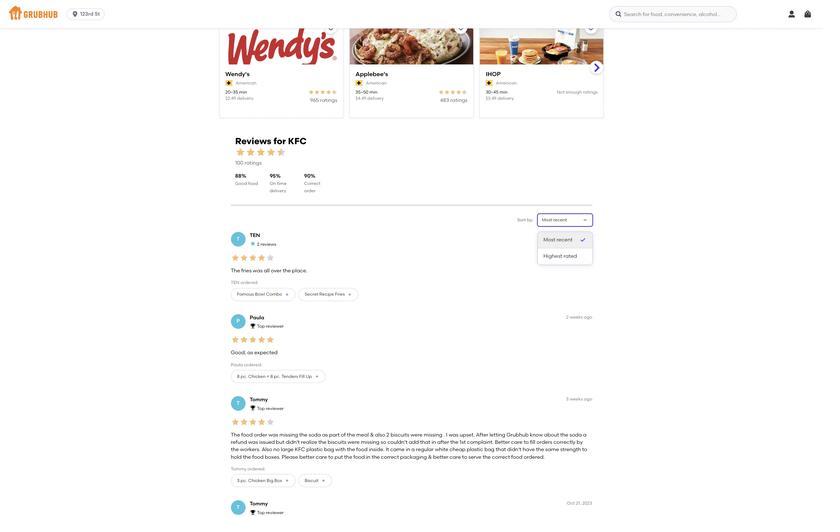 Task type: describe. For each thing, give the bounding box(es) containing it.
+
[[267, 374, 269, 379]]

top for expected
[[257, 324, 265, 329]]

the up "realize"
[[300, 432, 308, 439]]

please
[[282, 455, 298, 461]]

2 for 2 reviews
[[257, 242, 260, 247]]

tommy for oct 21, 2023
[[250, 501, 268, 508]]

2 for 2 weeks ago
[[567, 315, 569, 320]]

reviewer for order
[[266, 406, 284, 412]]

483
[[440, 97, 449, 104]]

2 svg image from the left
[[804, 10, 813, 19]]

applebee's logo image
[[350, 16, 474, 78]]

2 horizontal spatial in
[[432, 440, 436, 446]]

the right over
[[283, 268, 291, 274]]

8 pc. chicken + 8 pc. tenders fill up button
[[231, 370, 326, 384]]

after
[[438, 440, 449, 446]]

american for wendy's
[[236, 80, 257, 86]]

i
[[446, 432, 448, 439]]

pc. right +
[[274, 374, 281, 379]]

save this restaurant button for ihop
[[585, 21, 598, 34]]

better
[[495, 440, 510, 446]]

the up the cheap
[[451, 440, 459, 446]]

box
[[275, 479, 282, 484]]

0 horizontal spatial &
[[370, 432, 374, 439]]

plus icon image for secret recipe fries
[[348, 293, 352, 297]]

part
[[329, 432, 340, 439]]

food left ordered.
[[512, 455, 523, 461]]

sort by:
[[518, 218, 534, 223]]

highest
[[544, 254, 563, 260]]

3 reviewer from the top
[[266, 511, 284, 516]]

88 good food
[[235, 173, 258, 186]]

but
[[276, 440, 285, 446]]

oct
[[567, 501, 575, 507]]

was up workers.
[[248, 440, 258, 446]]

not enough ratings
[[557, 90, 598, 95]]

svg image inside "123rd st" button
[[72, 11, 79, 18]]

tenders
[[282, 374, 298, 379]]

on
[[270, 181, 276, 186]]

0 horizontal spatial were
[[348, 440, 360, 446]]

2 svg image from the left
[[615, 11, 623, 18]]

same
[[546, 447, 559, 453]]

the down workers.
[[243, 455, 251, 461]]

the right "realize"
[[319, 440, 327, 446]]

letting
[[490, 432, 506, 439]]

35–50
[[356, 90, 369, 95]]

meal
[[357, 432, 369, 439]]

biscuit button
[[299, 475, 332, 488]]

famous
[[237, 292, 254, 297]]

1 plastic from the left
[[307, 447, 323, 453]]

tommy for 3 weeks ago
[[250, 397, 268, 403]]

correctly
[[554, 440, 576, 446]]

couldn't
[[388, 440, 408, 446]]

top reviewer for order
[[257, 406, 284, 412]]

1 horizontal spatial biscuits
[[391, 432, 410, 439]]

1 correct from the left
[[381, 455, 399, 461]]

30–45 min $3.49 delivery
[[486, 90, 514, 101]]

1st
[[460, 440, 466, 446]]

1 8 from the left
[[237, 374, 240, 379]]

most recent inside most recent option
[[544, 237, 573, 243]]

caret down icon image
[[582, 217, 588, 223]]

most inside option
[[544, 237, 556, 243]]

123rd st button
[[67, 8, 108, 20]]

1 bag from the left
[[324, 447, 334, 453]]

$3.49
[[486, 96, 497, 101]]

1 horizontal spatial care
[[450, 455, 461, 461]]

for
[[274, 136, 286, 146]]

the down inside.
[[372, 455, 380, 461]]

biscuit
[[305, 479, 319, 484]]

delivery inside "95 on time delivery"
[[270, 189, 286, 194]]

2 ago from the top
[[584, 315, 593, 320]]

food inside 88 good food
[[248, 181, 258, 186]]

secret recipe fries
[[305, 292, 345, 297]]

grubhub
[[507, 432, 529, 439]]

3 t from the top
[[237, 505, 240, 511]]

plus icon image for 3 pc. chicken big box
[[285, 479, 290, 484]]

4 save this restaurant image from the left
[[718, 23, 726, 32]]

wendy's logo image
[[220, 16, 343, 78]]

Sort by: field
[[542, 217, 567, 224]]

food down workers.
[[252, 455, 264, 461]]

35–50 min $4.49 delivery
[[356, 90, 384, 101]]

as inside the food order was missing the soda as part of the meal & also 2 biscuits were missing . i was upset. after letting grubhub know about the soda a refund was issued but didn't realize the biscuits were missing so couldn't add that in after the 1st complaint. better care to fill orders correctly by the workers. also no large kfc plastic bag with the food inside. it came in a regular white cheap plastic bag that didn't have the same strength to hold the food boxes. please better care to put the food in the correct packaging & better care to serve the correct food ordered.
[[322, 432, 328, 439]]

the right "put"
[[344, 455, 353, 461]]

reviews
[[261, 242, 276, 247]]

1
[[570, 233, 571, 238]]

applebee's link
[[356, 70, 468, 79]]

applebee's
[[356, 71, 388, 78]]

1 horizontal spatial missing
[[361, 440, 380, 446]]

ago for place.
[[584, 233, 593, 238]]

ratings for 965 ratings
[[320, 97, 338, 104]]

strength
[[561, 447, 581, 453]]

483 ratings
[[440, 97, 468, 104]]

combo
[[266, 292, 282, 297]]

not
[[557, 90, 565, 95]]

0 vertical spatial most recent
[[542, 218, 567, 223]]

kfc inside the food order was missing the soda as part of the meal & also 2 biscuits were missing . i was upset. after letting grubhub know about the soda a refund was issued but didn't realize the biscuits were missing so couldn't add that in after the 1st complaint. better care to fill orders correctly by the workers. also no large kfc plastic bag with the food inside. it came in a regular white cheap plastic bag that didn't have the same strength to hold the food boxes. please better care to put the food in the correct packaging & better care to serve the correct food ordered.
[[295, 447, 305, 453]]

t for food
[[237, 401, 240, 407]]

to left "put"
[[328, 455, 334, 461]]

123rd st
[[80, 11, 100, 17]]

chicken for +
[[248, 374, 266, 379]]

most inside field
[[542, 218, 553, 223]]

fries
[[241, 268, 252, 274]]

$2.49
[[226, 96, 236, 101]]

secret recipe fries button
[[299, 288, 359, 301]]

correct
[[304, 181, 321, 186]]

complaint.
[[467, 440, 494, 446]]

1 horizontal spatial a
[[584, 432, 587, 439]]

over
[[271, 268, 282, 274]]

workers.
[[240, 447, 261, 453]]

95 on time delivery
[[270, 173, 287, 194]]

100 ratings
[[235, 160, 262, 166]]

90
[[304, 173, 311, 180]]

fill
[[530, 440, 536, 446]]

good,
[[231, 350, 246, 356]]

realize
[[301, 440, 317, 446]]

top reviewer for expected
[[257, 324, 284, 329]]

965
[[310, 97, 319, 104]]

0 horizontal spatial missing
[[280, 432, 298, 439]]

3 pc. chicken big box
[[237, 479, 282, 484]]

was right i on the bottom right of the page
[[449, 432, 459, 439]]

3 top reviewer from the top
[[257, 511, 284, 516]]

the for the food order was missing the soda as part of the meal & also 2 biscuits were missing . i was upset. after letting grubhub know about the soda a refund was issued but didn't realize the biscuits were missing so couldn't add that in after the 1st complaint. better care to fill orders correctly by the workers. also no large kfc plastic bag with the food inside. it came in a regular white cheap plastic bag that didn't have the same strength to hold the food boxes. please better care to put the food in the correct packaging & better care to serve the correct food ordered.
[[231, 432, 240, 439]]

rated
[[564, 254, 577, 260]]

3 for 3 pc. chicken big box
[[237, 479, 240, 484]]

secret
[[305, 292, 319, 297]]

1 horizontal spatial didn't
[[508, 447, 522, 453]]

inside.
[[369, 447, 385, 453]]

90 correct order
[[304, 173, 321, 194]]

pc. for 8 pc. chicken + 8 pc. tenders fill up
[[241, 374, 247, 379]]

after
[[476, 432, 489, 439]]

reviews
[[235, 136, 272, 146]]

food right "put"
[[354, 455, 365, 461]]

have
[[523, 447, 535, 453]]

delivery for ihop
[[498, 96, 514, 101]]

2 horizontal spatial care
[[512, 440, 523, 446]]

was left all
[[253, 268, 263, 274]]

3 top from the top
[[257, 511, 265, 516]]

serve
[[469, 455, 482, 461]]

of
[[341, 432, 346, 439]]

3 pc. chicken big box button
[[231, 475, 296, 488]]

recent inside most recent option
[[557, 237, 573, 243]]

know
[[530, 432, 543, 439]]

white
[[435, 447, 449, 453]]

0 vertical spatial kfc
[[288, 136, 307, 146]]

ordered: for food
[[248, 467, 266, 472]]

0 horizontal spatial that
[[420, 440, 431, 446]]

$4.49
[[356, 96, 367, 101]]

oct 21, 2023
[[567, 501, 593, 507]]

ten ordered:
[[231, 280, 259, 286]]

0 horizontal spatial biscuits
[[328, 440, 347, 446]]



Task type: vqa. For each thing, say whether or not it's contained in the screenshot.
Popular RESTAURANTS
no



Task type: locate. For each thing, give the bounding box(es) containing it.
min inside 30–45 min $3.49 delivery
[[500, 90, 508, 95]]

upset.
[[460, 432, 475, 439]]

88
[[235, 173, 242, 180]]

reviewer up expected
[[266, 324, 284, 329]]

regular
[[416, 447, 434, 453]]

wendy's
[[226, 71, 250, 78]]

3 min from the left
[[500, 90, 508, 95]]

ordered: for fries
[[241, 280, 259, 286]]

subscription pass image
[[226, 80, 233, 86], [486, 80, 493, 86]]

were up add
[[411, 432, 423, 439]]

2 top reviewer from the top
[[257, 406, 284, 412]]

most recent up most recent option
[[542, 218, 567, 223]]

wendy's link
[[226, 70, 338, 79]]

2 subscription pass image from the left
[[486, 80, 493, 86]]

1 horizontal spatial were
[[411, 432, 423, 439]]

ratings right enough
[[583, 90, 598, 95]]

20–35 min $2.49 delivery
[[226, 90, 254, 101]]

& down regular
[[428, 455, 432, 461]]

add
[[409, 440, 419, 446]]

1 horizontal spatial better
[[433, 455, 449, 461]]

svg image
[[788, 10, 797, 19], [804, 10, 813, 19]]

biscuits up couldn't
[[391, 432, 410, 439]]

3 ago from the top
[[584, 397, 593, 402]]

1 vertical spatial a
[[412, 447, 415, 453]]

a up the packaging
[[412, 447, 415, 453]]

bag
[[324, 447, 334, 453], [485, 447, 495, 453]]

refund
[[231, 440, 247, 446]]

0 horizontal spatial ten
[[231, 280, 240, 286]]

that down better
[[496, 447, 506, 453]]

1 vertical spatial t
[[237, 401, 240, 407]]

2 vertical spatial 2
[[387, 432, 390, 439]]

was
[[253, 268, 263, 274], [269, 432, 278, 439], [449, 432, 459, 439], [248, 440, 258, 446]]

delivery inside 30–45 min $3.49 delivery
[[498, 96, 514, 101]]

1 vertical spatial chicken
[[248, 479, 266, 484]]

1 horizontal spatial &
[[428, 455, 432, 461]]

care left "put"
[[316, 455, 327, 461]]

chicken inside button
[[248, 479, 266, 484]]

1 vertical spatial reviewer
[[266, 406, 284, 412]]

2 t from the top
[[237, 401, 240, 407]]

1 reviewer from the top
[[266, 324, 284, 329]]

min right 35–50
[[370, 90, 378, 95]]

plus icon image right fries
[[348, 293, 352, 297]]

1 chicken from the top
[[248, 374, 266, 379]]

1 horizontal spatial american
[[366, 80, 387, 86]]

care
[[512, 440, 523, 446], [316, 455, 327, 461], [450, 455, 461, 461]]

2 trophy icon image from the top
[[250, 406, 256, 411]]

2 save this restaurant button from the left
[[455, 21, 468, 34]]

place.
[[292, 268, 308, 274]]

2 vertical spatial t
[[237, 505, 240, 511]]

2 weeks ago
[[567, 315, 593, 320]]

1 the from the top
[[231, 268, 240, 274]]

recipe
[[320, 292, 334, 297]]

1 vertical spatial ten
[[231, 280, 240, 286]]

in left after
[[432, 440, 436, 446]]

21,
[[576, 501, 582, 507]]

1 vertical spatial top reviewer
[[257, 406, 284, 412]]

star icon image
[[308, 89, 314, 95], [314, 89, 320, 95], [320, 89, 326, 95], [326, 89, 332, 95], [332, 89, 338, 95], [332, 89, 338, 95], [439, 89, 445, 95], [445, 89, 450, 95], [450, 89, 456, 95], [456, 89, 462, 95], [462, 89, 468, 95], [462, 89, 468, 95], [235, 147, 246, 157], [246, 147, 256, 157], [256, 147, 266, 157], [266, 147, 276, 157], [276, 147, 286, 157], [276, 147, 286, 157], [250, 241, 256, 247], [231, 254, 240, 262], [240, 254, 248, 262], [248, 254, 257, 262], [257, 254, 266, 262], [266, 254, 275, 262], [231, 336, 240, 345], [240, 336, 248, 345], [248, 336, 257, 345], [257, 336, 266, 345], [266, 336, 275, 345], [231, 418, 240, 427], [240, 418, 248, 427], [248, 418, 257, 427], [257, 418, 266, 427], [266, 418, 275, 427]]

2023
[[583, 501, 593, 507]]

1 vertical spatial &
[[428, 455, 432, 461]]

kfc down "realize"
[[295, 447, 305, 453]]

0 horizontal spatial plastic
[[307, 447, 323, 453]]

2 8 from the left
[[271, 374, 273, 379]]

2 chicken from the top
[[248, 479, 266, 484]]

0 horizontal spatial 8
[[237, 374, 240, 379]]

1 save this restaurant button from the left
[[324, 21, 338, 34]]

ratings right 965
[[320, 97, 338, 104]]

2 top from the top
[[257, 406, 265, 412]]

min for ihop
[[500, 90, 508, 95]]

ordered.
[[524, 455, 545, 461]]

2 vertical spatial trophy icon image
[[250, 510, 256, 516]]

cheap
[[450, 447, 466, 453]]

0 vertical spatial chicken
[[248, 374, 266, 379]]

subscription pass image up 20–35
[[226, 80, 233, 86]]

american down applebee's
[[366, 80, 387, 86]]

4 save this restaurant button from the left
[[715, 21, 728, 34]]

min for applebee's
[[370, 90, 378, 95]]

large
[[281, 447, 294, 453]]

1 vertical spatial paula
[[231, 363, 243, 368]]

plus icon image for famous bowl combo
[[285, 293, 290, 297]]

1 svg image from the left
[[788, 10, 797, 19]]

1 horizontal spatial plastic
[[467, 447, 484, 453]]

week
[[572, 233, 583, 238]]

1 horizontal spatial svg image
[[615, 11, 623, 18]]

0 horizontal spatial in
[[366, 455, 371, 461]]

subscription pass image for wendy's
[[226, 80, 233, 86]]

0 vertical spatial biscuits
[[391, 432, 410, 439]]

ordered: for as
[[244, 363, 262, 368]]

food left inside.
[[356, 447, 368, 453]]

1 vertical spatial order
[[254, 432, 267, 439]]

bag down complaint.
[[485, 447, 495, 453]]

the
[[231, 268, 240, 274], [231, 432, 240, 439]]

0 vertical spatial paula
[[250, 315, 264, 321]]

2 min from the left
[[370, 90, 378, 95]]

1 american from the left
[[236, 80, 257, 86]]

1 vertical spatial that
[[496, 447, 506, 453]]

plus icon image inside secret recipe fries button
[[348, 293, 352, 297]]

save this restaurant image
[[327, 23, 335, 32], [457, 23, 466, 32], [587, 23, 596, 32], [718, 23, 726, 32]]

0 vertical spatial didn't
[[286, 440, 300, 446]]

by
[[577, 440, 583, 446]]

1 subscription pass image from the left
[[226, 80, 233, 86]]

most right by:
[[542, 218, 553, 223]]

missing up inside.
[[361, 440, 380, 446]]

2 horizontal spatial missing
[[424, 432, 443, 439]]

also
[[262, 447, 272, 453]]

reviewer down box
[[266, 511, 284, 516]]

paula down good,
[[231, 363, 243, 368]]

reviewer for expected
[[266, 324, 284, 329]]

1 horizontal spatial 8
[[271, 374, 273, 379]]

the left fries
[[231, 268, 240, 274]]

trophy icon image for food
[[250, 406, 256, 411]]

2 horizontal spatial min
[[500, 90, 508, 95]]

pc. inside button
[[241, 479, 247, 484]]

biscuits
[[391, 432, 410, 439], [328, 440, 347, 446]]

min right 20–35
[[239, 90, 247, 95]]

0 vertical spatial ten
[[250, 233, 260, 239]]

top up issued
[[257, 406, 265, 412]]

3 inside button
[[237, 479, 240, 484]]

1 vertical spatial in
[[406, 447, 410, 453]]

t for fries
[[237, 236, 240, 242]]

1 horizontal spatial svg image
[[804, 10, 813, 19]]

top reviewer down +
[[257, 406, 284, 412]]

order
[[304, 189, 316, 194], [254, 432, 267, 439]]

0 vertical spatial top
[[257, 324, 265, 329]]

ihop link
[[486, 70, 598, 79]]

0 horizontal spatial 3
[[237, 479, 240, 484]]

plus icon image right combo
[[285, 293, 290, 297]]

with
[[336, 447, 346, 453]]

order inside the food order was missing the soda as part of the meal & also 2 biscuits were missing . i was upset. after letting grubhub know about the soda a refund was issued but didn't realize the biscuits were missing so couldn't add that in after the 1st complaint. better care to fill orders correctly by the workers. also no large kfc plastic bag with the food inside. it came in a regular white cheap plastic bag that didn't have the same strength to hold the food boxes. please better care to put the food in the correct packaging & better care to serve the correct food ordered.
[[254, 432, 267, 439]]

delivery right '$2.49'
[[237, 96, 254, 101]]

0 vertical spatial &
[[370, 432, 374, 439]]

965 ratings
[[310, 97, 338, 104]]

plastic
[[307, 447, 323, 453], [467, 447, 484, 453]]

the fries was all over the place.
[[231, 268, 308, 274]]

kfc right for
[[288, 136, 307, 146]]

1 horizontal spatial ten
[[250, 233, 260, 239]]

reviews for kfc
[[235, 136, 307, 146]]

to down the cheap
[[462, 455, 468, 461]]

order up issued
[[254, 432, 267, 439]]

ago
[[584, 233, 593, 238], [584, 315, 593, 320], [584, 397, 593, 402]]

paula for paula ordered:
[[231, 363, 243, 368]]

1 vertical spatial kfc
[[295, 447, 305, 453]]

expected
[[254, 350, 278, 356]]

food up refund
[[241, 432, 253, 439]]

1 horizontal spatial subscription pass image
[[486, 80, 493, 86]]

0 horizontal spatial svg image
[[788, 10, 797, 19]]

reviewer down 8 pc. chicken + 8 pc. tenders fill up "button"
[[266, 406, 284, 412]]

3 trophy icon image from the top
[[250, 510, 256, 516]]

pc. for 3 pc. chicken big box
[[241, 479, 247, 484]]

the down the orders
[[536, 447, 545, 453]]

0 vertical spatial trophy icon image
[[250, 323, 256, 329]]

chicken for big
[[248, 479, 266, 484]]

top reviewer down big
[[257, 511, 284, 516]]

1 week ago
[[570, 233, 593, 238]]

the right of
[[347, 432, 355, 439]]

0 vertical spatial t
[[237, 236, 240, 242]]

chicken inside "button"
[[248, 374, 266, 379]]

delivery down time
[[270, 189, 286, 194]]

1 svg image from the left
[[72, 11, 79, 18]]

ihop
[[486, 71, 501, 78]]

0 horizontal spatial bag
[[324, 447, 334, 453]]

top down 3 pc. chicken big box button
[[257, 511, 265, 516]]

as right good,
[[247, 350, 253, 356]]

plus icon image inside 3 pc. chicken big box button
[[285, 479, 290, 484]]

top for order
[[257, 406, 265, 412]]

ordered: up famous
[[241, 280, 259, 286]]

all
[[264, 268, 270, 274]]

didn't down better
[[508, 447, 522, 453]]

better
[[300, 455, 315, 461], [433, 455, 449, 461]]

subscription pass image for ihop
[[486, 80, 493, 86]]

0 vertical spatial 3
[[567, 397, 569, 402]]

1 soda from the left
[[309, 432, 321, 439]]

better down "realize"
[[300, 455, 315, 461]]

1 vertical spatial weeks
[[570, 397, 583, 402]]

weeks for good, as expected
[[570, 315, 583, 320]]

a right about
[[584, 432, 587, 439]]

tommy ordered:
[[231, 467, 266, 472]]

1 vertical spatial top
[[257, 406, 265, 412]]

check icon image
[[580, 237, 587, 244]]

american for applebee's
[[366, 80, 387, 86]]

Search for food, convenience, alcohol... search field
[[610, 6, 737, 22]]

0 horizontal spatial svg image
[[72, 11, 79, 18]]

subscription pass image
[[356, 80, 363, 86]]

order inside 90 correct order
[[304, 189, 316, 194]]

min
[[239, 90, 247, 95], [370, 90, 378, 95], [500, 90, 508, 95]]

trophy icon image
[[250, 323, 256, 329], [250, 406, 256, 411], [250, 510, 256, 516]]

1 weeks from the top
[[570, 315, 583, 320]]

the right with on the left of the page
[[347, 447, 355, 453]]

1 min from the left
[[239, 90, 247, 95]]

the up hold
[[231, 447, 239, 453]]

save this restaurant image for applebee's
[[457, 23, 466, 32]]

plus icon image inside biscuit button
[[322, 479, 326, 484]]

no
[[274, 447, 280, 453]]

delivery
[[237, 96, 254, 101], [368, 96, 384, 101], [498, 96, 514, 101], [270, 189, 286, 194]]

about
[[545, 432, 559, 439]]

put
[[335, 455, 343, 461]]

to
[[524, 440, 529, 446], [583, 447, 588, 453], [328, 455, 334, 461], [462, 455, 468, 461]]

ratings for 100 ratings
[[245, 160, 262, 166]]

also
[[375, 432, 386, 439]]

the food order was missing the soda as part of the meal & also 2 biscuits were missing . i was upset. after letting grubhub know about the soda a refund was issued but didn't realize the biscuits were missing so couldn't add that in after the 1st complaint. better care to fill orders correctly by the workers. also no large kfc plastic bag with the food inside. it came in a regular white cheap plastic bag that didn't have the same strength to hold the food boxes. please better care to put the food in the correct packaging & better care to serve the correct food ordered.
[[231, 432, 588, 461]]

plus icon image for 8 pc. chicken + 8 pc. tenders fill up
[[315, 375, 320, 379]]

plastic down "realize"
[[307, 447, 323, 453]]

soda up "realize"
[[309, 432, 321, 439]]

pc. down paula ordered:
[[241, 374, 247, 379]]

was up issued
[[269, 432, 278, 439]]

2 better from the left
[[433, 455, 449, 461]]

missing left .
[[424, 432, 443, 439]]

food
[[248, 181, 258, 186], [241, 432, 253, 439], [356, 447, 368, 453], [252, 455, 264, 461], [354, 455, 365, 461], [512, 455, 523, 461]]

min inside 20–35 min $2.49 delivery
[[239, 90, 247, 95]]

2 vertical spatial top reviewer
[[257, 511, 284, 516]]

1 vertical spatial the
[[231, 432, 240, 439]]

care down grubhub
[[512, 440, 523, 446]]

0 vertical spatial tommy
[[250, 397, 268, 403]]

0 vertical spatial ordered:
[[241, 280, 259, 286]]

min for wendy's
[[239, 90, 247, 95]]

as left part
[[322, 432, 328, 439]]

1 t from the top
[[237, 236, 240, 242]]

2 bag from the left
[[485, 447, 495, 453]]

fill
[[299, 374, 305, 379]]

paula ordered:
[[231, 363, 262, 368]]

1 horizontal spatial that
[[496, 447, 506, 453]]

weeks for the food order was missing the soda as part of the meal & also 2 biscuits were missing . i was upset. after letting grubhub know about the soda a refund was issued but didn't realize the biscuits were missing so couldn't add that in after the 1st complaint. better care to fill orders correctly by the workers. also no large kfc plastic bag with the food inside. it came in a regular white cheap plastic bag that didn't have the same strength to hold the food boxes. please better care to put the food in the correct packaging & better care to serve the correct food ordered.
[[570, 397, 583, 402]]

ten for ten
[[250, 233, 260, 239]]

0 horizontal spatial subscription pass image
[[226, 80, 233, 86]]

subscription pass image up 30–45
[[486, 80, 493, 86]]

order for food
[[254, 432, 267, 439]]

missing up the but at the bottom left of the page
[[280, 432, 298, 439]]

order down correct
[[304, 189, 316, 194]]

delivery inside the 35–50 min $4.49 delivery
[[368, 96, 384, 101]]

delivery for applebee's
[[368, 96, 384, 101]]

0 horizontal spatial correct
[[381, 455, 399, 461]]

didn't
[[286, 440, 300, 446], [508, 447, 522, 453]]

ratings right 100
[[245, 160, 262, 166]]

2 correct from the left
[[492, 455, 510, 461]]

american for ihop
[[496, 80, 517, 86]]

min right 30–45
[[500, 90, 508, 95]]

american up 30–45 min $3.49 delivery
[[496, 80, 517, 86]]

ten up '2 reviews'
[[250, 233, 260, 239]]

order for correct
[[304, 189, 316, 194]]

highest rated
[[544, 254, 577, 260]]

famous bowl combo button
[[231, 288, 296, 301]]

3
[[567, 397, 569, 402], [237, 479, 240, 484]]

0 vertical spatial recent
[[554, 218, 567, 223]]

recent up most recent option
[[554, 218, 567, 223]]

the for the fries was all over the place.
[[231, 268, 240, 274]]

0 vertical spatial most
[[542, 218, 553, 223]]

2 reviewer from the top
[[266, 406, 284, 412]]

save this restaurant button for applebee's
[[455, 21, 468, 34]]

0 horizontal spatial order
[[254, 432, 267, 439]]

delivery right $4.49
[[368, 96, 384, 101]]

1 vertical spatial most
[[544, 237, 556, 243]]

1 save this restaurant image from the left
[[327, 23, 335, 32]]

1 horizontal spatial as
[[322, 432, 328, 439]]

recent inside most recent field
[[554, 218, 567, 223]]

0 horizontal spatial a
[[412, 447, 415, 453]]

1 better from the left
[[300, 455, 315, 461]]

0 horizontal spatial didn't
[[286, 440, 300, 446]]

0 vertical spatial a
[[584, 432, 587, 439]]

0 horizontal spatial 2
[[257, 242, 260, 247]]

that up regular
[[420, 440, 431, 446]]

by:
[[527, 218, 534, 223]]

1 ago from the top
[[584, 233, 593, 238]]

1 top reviewer from the top
[[257, 324, 284, 329]]

2 american from the left
[[366, 80, 387, 86]]

1 vertical spatial didn't
[[508, 447, 522, 453]]

2 weeks from the top
[[570, 397, 583, 402]]

so
[[381, 440, 387, 446]]

plus icon image for biscuit
[[322, 479, 326, 484]]

boxes.
[[265, 455, 281, 461]]

time
[[277, 181, 287, 186]]

chicken left big
[[248, 479, 266, 484]]

2 reviews
[[257, 242, 276, 247]]

paula for paula
[[250, 315, 264, 321]]

save this restaurant image for ihop
[[587, 23, 596, 32]]

to down by
[[583, 447, 588, 453]]

soda up by
[[570, 432, 582, 439]]

1 vertical spatial tommy
[[231, 467, 247, 472]]

correct down better
[[492, 455, 510, 461]]

ago for soda
[[584, 397, 593, 402]]

0 vertical spatial top reviewer
[[257, 324, 284, 329]]

0 horizontal spatial as
[[247, 350, 253, 356]]

plus icon image inside 8 pc. chicken + 8 pc. tenders fill up "button"
[[315, 375, 320, 379]]

plus icon image inside famous bowl combo button
[[285, 293, 290, 297]]

3 for 3 weeks ago
[[567, 397, 569, 402]]

main navigation navigation
[[0, 0, 824, 28]]

ratings right 483
[[451, 97, 468, 104]]

tommy down 3 pc. chicken big box
[[250, 501, 268, 508]]

biscuits down part
[[328, 440, 347, 446]]

1 vertical spatial trophy icon image
[[250, 406, 256, 411]]

ordered:
[[241, 280, 259, 286], [244, 363, 262, 368], [248, 467, 266, 472]]

1 top from the top
[[257, 324, 265, 329]]

missing
[[280, 432, 298, 439], [424, 432, 443, 439], [361, 440, 380, 446]]

1 horizontal spatial bag
[[485, 447, 495, 453]]

&
[[370, 432, 374, 439], [428, 455, 432, 461]]

american down wendy's
[[236, 80, 257, 86]]

tommy down hold
[[231, 467, 247, 472]]

ratings for 483 ratings
[[451, 97, 468, 104]]

most up highest
[[544, 237, 556, 243]]

pc. down tommy ordered:
[[241, 479, 247, 484]]

2 vertical spatial ordered:
[[248, 467, 266, 472]]

0 vertical spatial that
[[420, 440, 431, 446]]

were down meal
[[348, 440, 360, 446]]

95
[[270, 173, 276, 180]]

the inside the food order was missing the soda as part of the meal & also 2 biscuits were missing . i was upset. after letting grubhub know about the soda a refund was issued but didn't realize the biscuits were missing so couldn't add that in after the 1st complaint. better care to fill orders correctly by the workers. also no large kfc plastic bag with the food inside. it came in a regular white cheap plastic bag that didn't have the same strength to hold the food boxes. please better care to put the food in the correct packaging & better care to serve the correct food ordered.
[[231, 432, 240, 439]]

recent up the "highest rated"
[[557, 237, 573, 243]]

1 vertical spatial 3
[[237, 479, 240, 484]]

1 horizontal spatial correct
[[492, 455, 510, 461]]

8 right +
[[271, 374, 273, 379]]

2 horizontal spatial 2
[[567, 315, 569, 320]]

save this restaurant image for wendy's
[[327, 23, 335, 32]]

1 horizontal spatial soda
[[570, 432, 582, 439]]

the up correctly
[[561, 432, 569, 439]]

weeks
[[570, 315, 583, 320], [570, 397, 583, 402]]

2 vertical spatial in
[[366, 455, 371, 461]]

the up refund
[[231, 432, 240, 439]]

3 save this restaurant button from the left
[[585, 21, 598, 34]]

0 vertical spatial ago
[[584, 233, 593, 238]]

8
[[237, 374, 240, 379], [271, 374, 273, 379]]

the right the "serve" at the right bottom of the page
[[483, 455, 491, 461]]

trophy icon image for as
[[250, 323, 256, 329]]

0 horizontal spatial paula
[[231, 363, 243, 368]]

plus icon image right up
[[315, 375, 320, 379]]

svg image
[[72, 11, 79, 18], [615, 11, 623, 18]]

2 save this restaurant image from the left
[[457, 23, 466, 32]]

tommy
[[250, 397, 268, 403], [231, 467, 247, 472], [250, 501, 268, 508]]

2 the from the top
[[231, 432, 240, 439]]

1 horizontal spatial in
[[406, 447, 410, 453]]

delivery right $3.49
[[498, 96, 514, 101]]

plus icon image
[[285, 293, 290, 297], [348, 293, 352, 297], [315, 375, 320, 379], [285, 479, 290, 484], [322, 479, 326, 484]]

were
[[411, 432, 423, 439], [348, 440, 360, 446]]

top
[[257, 324, 265, 329], [257, 406, 265, 412], [257, 511, 265, 516]]

1 vertical spatial 2
[[567, 315, 569, 320]]

to left fill on the right of page
[[524, 440, 529, 446]]

1 vertical spatial ago
[[584, 315, 593, 320]]

ordered: down the good, as expected
[[244, 363, 262, 368]]

2 plastic from the left
[[467, 447, 484, 453]]

0 vertical spatial were
[[411, 432, 423, 439]]

ordered: up 3 pc. chicken big box
[[248, 467, 266, 472]]

1 vertical spatial ordered:
[[244, 363, 262, 368]]

correct down it
[[381, 455, 399, 461]]

1 trophy icon image from the top
[[250, 323, 256, 329]]

min inside the 35–50 min $4.49 delivery
[[370, 90, 378, 95]]

0 horizontal spatial min
[[239, 90, 247, 95]]

that
[[420, 440, 431, 446], [496, 447, 506, 453]]

save this restaurant button for wendy's
[[324, 21, 338, 34]]

2 inside the food order was missing the soda as part of the meal & also 2 biscuits were missing . i was upset. after letting grubhub know about the soda a refund was issued but didn't realize the biscuits were missing so couldn't add that in after the 1st complaint. better care to fill orders correctly by the workers. also no large kfc plastic bag with the food inside. it came in a regular white cheap plastic bag that didn't have the same strength to hold the food boxes. please better care to put the food in the correct packaging & better care to serve the correct food ordered.
[[387, 432, 390, 439]]

20–35
[[226, 90, 238, 95]]

0 horizontal spatial soda
[[309, 432, 321, 439]]

ihop logo image
[[480, 16, 604, 78]]

ten for ten ordered:
[[231, 280, 240, 286]]

food right 'good'
[[248, 181, 258, 186]]

issued
[[259, 440, 275, 446]]

big
[[267, 479, 274, 484]]

p
[[237, 318, 240, 325]]

3 american from the left
[[496, 80, 517, 86]]

in down inside.
[[366, 455, 371, 461]]

2 soda from the left
[[570, 432, 582, 439]]

3 save this restaurant image from the left
[[587, 23, 596, 32]]

2 vertical spatial ago
[[584, 397, 593, 402]]

plus icon image right biscuit
[[322, 479, 326, 484]]

1 horizontal spatial 3
[[567, 397, 569, 402]]

1 vertical spatial most recent
[[544, 237, 573, 243]]

delivery inside 20–35 min $2.49 delivery
[[237, 96, 254, 101]]

0 vertical spatial the
[[231, 268, 240, 274]]

0 horizontal spatial care
[[316, 455, 327, 461]]

bag left with on the left of the page
[[324, 447, 334, 453]]

better down 'white'
[[433, 455, 449, 461]]

delivery for wendy's
[[237, 96, 254, 101]]

most recent option
[[538, 232, 593, 249]]



